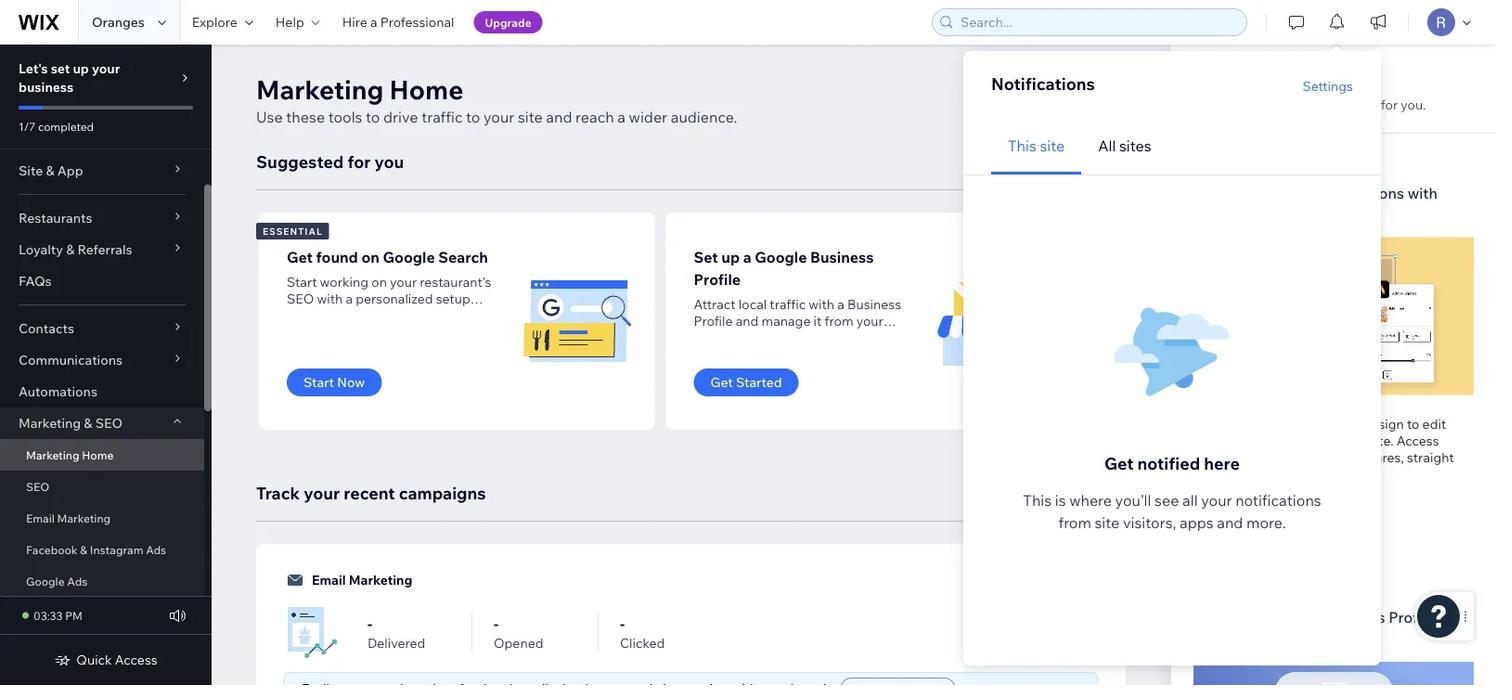 Task type: vqa. For each thing, say whether or not it's contained in the screenshot.
off
no



Task type: describe. For each thing, give the bounding box(es) containing it.
home for marketing home
[[82, 448, 114, 462]]

0 vertical spatial ads
[[146, 543, 166, 557]]

google inside sidebar element
[[26, 574, 65, 588]]

with inside get found on google search start working on your restaurant's seo with a personalized setup checklist.
[[317, 291, 343, 307]]

1 vertical spatial for
[[348, 151, 371, 172]]

for inside tap in to the leader in visual design to edit media elements for your website. access adobe's advanced design features, straight from wix's media manager.
[[1294, 432, 1311, 448]]

site's
[[694, 330, 724, 346]]

access inside tap in to the leader in visual design to edit media elements for your website. access adobe's advanced design features, straight from wix's media manager.
[[1397, 432, 1440, 448]]

hire
[[342, 14, 367, 30]]

your inside tap in to the leader in visual design to edit media elements for your website. access adobe's advanced design features, straight from wix's media manager.
[[1314, 432, 1341, 448]]

09,
[[1214, 163, 1228, 175]]

& for loyalty
[[66, 241, 75, 258]]

enhance
[[1194, 183, 1254, 202]]

suggested
[[256, 151, 344, 172]]

take a 30 min course to learn how to get the most out of your marketing tools.
[[1101, 296, 1320, 346]]

your inside marketing home use these tools to drive traffic to your site and reach a wider audience.
[[484, 108, 515, 126]]

professional
[[380, 14, 455, 30]]

instagram
[[90, 543, 143, 557]]

site & app button
[[0, 155, 204, 187]]

track
[[256, 482, 300, 503]]

and inside marketing home use these tools to drive traffic to your site and reach a wider audience.
[[546, 108, 572, 126]]

2 in from the left
[[1312, 416, 1323, 432]]

loyalty
[[19, 241, 63, 258]]

from inside tap in to the leader in visual design to edit media elements for your website. access adobe's advanced design features, straight from wix's media manager.
[[1194, 466, 1223, 482]]

home for marketing home use these tools to drive traffic to your site and reach a wider audience.
[[390, 73, 464, 105]]

1/7 completed
[[19, 119, 94, 133]]

visitors,
[[1123, 513, 1177, 532]]

a inside the take a 30 min course to learn how to get the most out of your marketing tools.
[[1132, 296, 1139, 312]]

get found on google search start working on your restaurant's seo with a personalized setup checklist.
[[287, 248, 492, 324]]

google ads link
[[0, 565, 204, 597]]

marketing for marketing home use these tools to drive traffic to your site and reach a wider audience.
[[256, 73, 384, 105]]

1/7
[[19, 119, 36, 133]]

marketing & seo button
[[0, 408, 204, 439]]

1 in from the left
[[1219, 416, 1230, 432]]

tap
[[1194, 416, 1216, 432]]

this for this site
[[1008, 136, 1037, 155]]

automations
[[19, 383, 97, 400]]

em image
[[284, 604, 340, 660]]

features,
[[1352, 449, 1405, 465]]

all sites
[[1099, 136, 1152, 155]]

your inside this is where you'll see all your notifications from site visitors, apps and more.
[[1202, 491, 1233, 510]]

edit
[[1423, 416, 1447, 432]]

new
[[1194, 70, 1230, 91]]

site inside this is where you'll see all your notifications from site visitors, apps and more.
[[1095, 513, 1120, 532]]

read
[[1272, 505, 1303, 521]]

traffic inside marketing home use these tools to drive traffic to your site and reach a wider audience.
[[422, 108, 463, 126]]

ascend_suggestions.restaurant.seo1.title image
[[522, 266, 634, 377]]

to inside the connect a google business profile to a google ads campaign
[[1438, 608, 1453, 627]]

marketing
[[1250, 313, 1311, 329]]

get started
[[711, 374, 782, 390]]

get for get notified here
[[1105, 453, 1134, 474]]

your inside the let's set up your business
[[92, 60, 120, 77]]

contacts button
[[0, 313, 204, 344]]

try
[[1212, 505, 1231, 521]]

seo inside get found on google search start working on your restaurant's seo with a personalized setup checklist.
[[287, 291, 314, 307]]

use
[[256, 108, 283, 126]]

1 vertical spatial profile
[[694, 313, 733, 329]]

your inside set up a google business profile attract local traffic with a business profile and manage it from your site's dashboard.
[[857, 313, 884, 329]]

- for - delivered
[[368, 615, 373, 633]]

ads inside the connect a google business profile to a google ads campaign
[[1249, 630, 1276, 649]]

explore
[[192, 14, 238, 30]]

personalized inside new releases product updates, personalized for you.
[[1301, 97, 1379, 113]]

more.
[[1247, 513, 1287, 532]]

03:33
[[33, 609, 63, 623]]

0 horizontal spatial design
[[1308, 449, 1349, 465]]

for inside new releases product updates, personalized for you.
[[1382, 97, 1399, 113]]

site
[[19, 162, 43, 179]]

marketing for marketing & seo
[[19, 415, 81, 431]]

email marketing link
[[0, 502, 204, 534]]

list containing get found on google search
[[256, 213, 1497, 430]]

facebook
[[26, 543, 78, 557]]

website.
[[1344, 432, 1394, 448]]

set up a google business profile attract local traffic with a business profile and manage it from your site's dashboard.
[[694, 248, 902, 346]]

the inside tap in to the leader in visual design to edit media elements for your website. access adobe's advanced design features, straight from wix's media manager.
[[1248, 416, 1268, 432]]

0 vertical spatial profile
[[694, 270, 741, 289]]

drive
[[384, 108, 418, 126]]

reach
[[576, 108, 614, 126]]

marketing up - delivered
[[349, 572, 413, 588]]

found
[[316, 248, 358, 266]]

quick access
[[76, 652, 158, 668]]

google ads
[[26, 574, 88, 588]]

03:33 pm
[[33, 609, 82, 623]]

this site
[[1008, 136, 1065, 155]]

wix's
[[1226, 466, 1257, 482]]

manage
[[762, 313, 811, 329]]

ascend_suggestions.restaurant.gmb1.title image
[[929, 266, 1041, 377]]

straight
[[1408, 449, 1455, 465]]

access inside button
[[115, 652, 158, 668]]

these
[[286, 108, 325, 126]]

this is where you'll see all your notifications from site visitors, apps and more.
[[1024, 491, 1322, 532]]

from inside set up a google business profile attract local traffic with a business profile and manage it from your site's dashboard.
[[825, 313, 854, 329]]

apps
[[1180, 513, 1214, 532]]

- for - clicked
[[620, 615, 625, 633]]

site inside button
[[1040, 136, 1065, 155]]

is
[[1056, 491, 1067, 510]]

marketing up facebook & instagram ads
[[57, 511, 111, 525]]

contacts
[[19, 320, 74, 337]]

connect
[[1194, 608, 1254, 627]]

course
[[1186, 296, 1227, 312]]

notified
[[1138, 453, 1201, 474]]

traffic inside set up a google business profile attract local traffic with a business profile and manage it from your site's dashboard.
[[770, 296, 806, 312]]

let's set up your business
[[19, 60, 120, 95]]

read more
[[1272, 505, 1338, 521]]

seo link
[[0, 471, 204, 502]]

media
[[1194, 432, 1232, 448]]

start inside get found on google search start working on your restaurant's seo with a personalized setup checklist.
[[287, 274, 317, 290]]

0 horizontal spatial seo
[[26, 480, 49, 494]]

start now
[[304, 374, 365, 390]]

this for this is where you'll see all your notifications from site visitors, apps and more.
[[1024, 491, 1052, 510]]

audience.
[[671, 108, 738, 126]]

creations
[[1340, 183, 1405, 202]]

recent
[[344, 482, 395, 503]]

start now button
[[287, 369, 382, 396]]



Task type: locate. For each thing, give the bounding box(es) containing it.
1 vertical spatial start
[[304, 374, 334, 390]]

1 horizontal spatial in
[[1312, 416, 1323, 432]]

setup
[[436, 291, 470, 307]]

profile
[[694, 270, 741, 289], [694, 313, 733, 329], [1389, 608, 1435, 627]]

for left you
[[348, 151, 371, 172]]

0 horizontal spatial with
[[317, 291, 343, 307]]

2 vertical spatial and
[[1218, 513, 1244, 532]]

it
[[1234, 505, 1243, 521]]

the
[[1125, 313, 1145, 329], [1248, 416, 1268, 432]]

faqs
[[19, 273, 52, 289]]

email marketing up - delivered
[[312, 572, 413, 588]]

0 horizontal spatial home
[[82, 448, 114, 462]]

2 horizontal spatial site
[[1095, 513, 1120, 532]]

wider
[[629, 108, 668, 126]]

2 vertical spatial seo
[[26, 480, 49, 494]]

1 horizontal spatial up
[[722, 248, 740, 266]]

sidebar element
[[0, 45, 212, 685]]

most
[[1148, 313, 1178, 329]]

start up checklist.
[[287, 274, 317, 290]]

from inside this is where you'll see all your notifications from site visitors, apps and more.
[[1059, 513, 1092, 532]]

start left now
[[304, 374, 334, 390]]

1 horizontal spatial and
[[736, 313, 759, 329]]

0 vertical spatial and
[[546, 108, 572, 126]]

upgrade button
[[474, 11, 543, 33]]

1 vertical spatial personalized
[[356, 291, 433, 307]]

google down facebook
[[26, 574, 65, 588]]

2 horizontal spatial seo
[[287, 291, 314, 307]]

business
[[811, 248, 874, 266], [848, 296, 902, 312], [1324, 608, 1386, 627]]

get down the essential
[[287, 248, 313, 266]]

ads right "instagram"
[[146, 543, 166, 557]]

- up delivered
[[368, 615, 373, 633]]

home down marketing & seo dropdown button
[[82, 448, 114, 462]]

set
[[694, 248, 718, 266]]

marketing home link
[[0, 439, 204, 471]]

marketing & seo
[[19, 415, 123, 431]]

0 horizontal spatial -
[[368, 615, 373, 633]]

in right tap
[[1219, 416, 1230, 432]]

2 vertical spatial profile
[[1389, 608, 1435, 627]]

1 horizontal spatial personalized
[[1301, 97, 1379, 113]]

hire a professional link
[[331, 0, 466, 45]]

home inside sidebar element
[[82, 448, 114, 462]]

let's go button
[[1101, 369, 1184, 396]]

2 horizontal spatial for
[[1382, 97, 1399, 113]]

0 horizontal spatial ads
[[67, 574, 88, 588]]

1 vertical spatial and
[[736, 313, 759, 329]]

up inside set up a google business profile attract local traffic with a business profile and manage it from your site's dashboard.
[[722, 248, 740, 266]]

2 vertical spatial from
[[1059, 513, 1092, 532]]

read more link
[[1272, 505, 1338, 521]]

0 vertical spatial on
[[362, 248, 380, 266]]

this site button
[[992, 118, 1082, 175]]

1 horizontal spatial access
[[1397, 432, 1440, 448]]

0 horizontal spatial up
[[73, 60, 89, 77]]

business inside the connect a google business profile to a google ads campaign
[[1324, 608, 1386, 627]]

google inside get found on google search start working on your restaurant's seo with a personalized setup checklist.
[[383, 248, 435, 266]]

get left started
[[711, 374, 733, 390]]

0 horizontal spatial email marketing
[[26, 511, 111, 525]]

& right site
[[46, 162, 54, 179]]

1 vertical spatial from
[[1194, 466, 1223, 482]]

0 vertical spatial from
[[825, 313, 854, 329]]

& inside site & app "popup button"
[[46, 162, 54, 179]]

google up local
[[755, 248, 807, 266]]

up inside the let's set up your business
[[73, 60, 89, 77]]

updates,
[[1246, 97, 1298, 113]]

access up "straight"
[[1397, 432, 1440, 448]]

access right quick at the left
[[115, 652, 158, 668]]

& right facebook
[[80, 543, 87, 557]]

get for get started
[[711, 374, 733, 390]]

30
[[1142, 296, 1158, 312]]

marketing inside marketing home use these tools to drive traffic to your site and reach a wider audience.
[[256, 73, 384, 105]]

1 vertical spatial get
[[711, 374, 733, 390]]

2 - from the left
[[494, 615, 499, 633]]

get for get found on google search start working on your restaurant's seo with a personalized setup checklist.
[[287, 248, 313, 266]]

& down automations link
[[84, 415, 92, 431]]

1 horizontal spatial traffic
[[770, 296, 806, 312]]

ads up pm
[[67, 574, 88, 588]]

restaurant's
[[420, 274, 492, 290]]

start
[[287, 274, 317, 290], [304, 374, 334, 390]]

for left you.
[[1382, 97, 1399, 113]]

restaurants
[[19, 210, 92, 226]]

this left is
[[1024, 491, 1052, 510]]

0 horizontal spatial for
[[348, 151, 371, 172]]

track your recent campaigns
[[256, 482, 486, 503]]

restaurants button
[[0, 202, 204, 234]]

0 horizontal spatial the
[[1125, 313, 1145, 329]]

for down leader
[[1294, 432, 1311, 448]]

2 vertical spatial site
[[1095, 513, 1120, 532]]

your inside get found on google search start working on your restaurant's seo with a personalized setup checklist.
[[390, 274, 417, 290]]

traffic right drive
[[422, 108, 463, 126]]

- inside - clicked
[[620, 615, 625, 633]]

& inside marketing & seo dropdown button
[[84, 415, 92, 431]]

referrals
[[78, 241, 132, 258]]

0 horizontal spatial get
[[287, 248, 313, 266]]

working
[[320, 274, 369, 290]]

1 vertical spatial up
[[722, 248, 740, 266]]

with down working
[[317, 291, 343, 307]]

design up 'manager.'
[[1308, 449, 1349, 465]]

profile inside the connect a google business profile to a google ads campaign
[[1389, 608, 1435, 627]]

here
[[1205, 453, 1241, 474]]

google up campaign
[[1269, 608, 1320, 627]]

personalized down working
[[356, 291, 433, 307]]

2023
[[1230, 163, 1251, 175]]

your inside nov 09, 2023 enhance your digital creations with adobe express
[[1257, 183, 1289, 202]]

email marketing inside sidebar element
[[26, 511, 111, 525]]

tools
[[328, 108, 363, 126]]

up right set
[[722, 248, 740, 266]]

local
[[739, 296, 767, 312]]

2 horizontal spatial from
[[1194, 466, 1223, 482]]

get started button
[[694, 369, 799, 396]]

personalized down settings button
[[1301, 97, 1379, 113]]

oranges
[[92, 14, 145, 30]]

2 vertical spatial get
[[1105, 453, 1134, 474]]

and inside set up a google business profile attract local traffic with a business profile and manage it from your site's dashboard.
[[736, 313, 759, 329]]

try it link
[[1194, 499, 1261, 527]]

learn
[[1246, 296, 1276, 312]]

seo up checklist.
[[287, 291, 314, 307]]

all
[[1183, 491, 1198, 510]]

0 vertical spatial the
[[1125, 313, 1145, 329]]

1 vertical spatial the
[[1248, 416, 1268, 432]]

ads down connect on the right bottom
[[1249, 630, 1276, 649]]

1 horizontal spatial design
[[1364, 416, 1405, 432]]

elements
[[1235, 432, 1291, 448]]

1 horizontal spatial from
[[1059, 513, 1092, 532]]

1 vertical spatial design
[[1308, 449, 1349, 465]]

1 vertical spatial access
[[115, 652, 158, 668]]

get notified here
[[1105, 453, 1241, 474]]

and right apps at the right of the page
[[1218, 513, 1244, 532]]

tap in to the leader in visual design to edit media elements for your website. access adobe's advanced design features, straight from wix's media manager.
[[1194, 416, 1455, 482]]

1 horizontal spatial the
[[1248, 416, 1268, 432]]

tab list containing this site
[[992, 118, 1497, 175]]

the up elements
[[1248, 416, 1268, 432]]

sites
[[1120, 136, 1152, 155]]

business
[[19, 79, 74, 95]]

see
[[1155, 491, 1180, 510]]

started
[[736, 374, 782, 390]]

seo down marketing home
[[26, 480, 49, 494]]

2 horizontal spatial get
[[1105, 453, 1134, 474]]

seo inside dropdown button
[[95, 415, 123, 431]]

marketing down "marketing & seo"
[[26, 448, 79, 462]]

0 vertical spatial start
[[287, 274, 317, 290]]

all
[[1099, 136, 1116, 155]]

0 vertical spatial seo
[[287, 291, 314, 307]]

from right it
[[825, 313, 854, 329]]

marketing inside dropdown button
[[19, 415, 81, 431]]

& inside loyalty & referrals dropdown button
[[66, 241, 75, 258]]

email marketing up facebook
[[26, 511, 111, 525]]

0 vertical spatial business
[[811, 248, 874, 266]]

2 vertical spatial for
[[1294, 432, 1311, 448]]

0 vertical spatial design
[[1364, 416, 1405, 432]]

loyalty & referrals
[[19, 241, 132, 258]]

& right loyalty
[[66, 241, 75, 258]]

nov
[[1194, 163, 1212, 175]]

0 vertical spatial access
[[1397, 432, 1440, 448]]

express
[[1244, 206, 1299, 224]]

1 horizontal spatial seo
[[95, 415, 123, 431]]

media
[[1260, 466, 1298, 482]]

- for - opened
[[494, 615, 499, 633]]

notifications
[[992, 73, 1096, 94]]

0 horizontal spatial from
[[825, 313, 854, 329]]

more
[[1306, 505, 1338, 521]]

you
[[375, 151, 404, 172]]

2 horizontal spatial with
[[1408, 183, 1438, 202]]

& for facebook
[[80, 543, 87, 557]]

0 vertical spatial personalized
[[1301, 97, 1379, 113]]

how
[[1279, 296, 1304, 312]]

0 horizontal spatial personalized
[[356, 291, 433, 307]]

0 horizontal spatial site
[[518, 108, 543, 126]]

0 horizontal spatial in
[[1219, 416, 1230, 432]]

& inside facebook & instagram ads link
[[80, 543, 87, 557]]

adobe
[[1194, 206, 1241, 224]]

a inside get found on google search start working on your restaurant's seo with a personalized setup checklist.
[[346, 291, 353, 307]]

traffic
[[422, 108, 463, 126], [770, 296, 806, 312]]

& for site
[[46, 162, 54, 179]]

1 vertical spatial seo
[[95, 415, 123, 431]]

1 vertical spatial this
[[1024, 491, 1052, 510]]

1 vertical spatial ads
[[67, 574, 88, 588]]

where
[[1070, 491, 1112, 510]]

google up restaurant's
[[383, 248, 435, 266]]

your inside the take a 30 min course to learn how to get the most out of your marketing tools.
[[1220, 313, 1247, 329]]

let's
[[1118, 374, 1146, 390]]

seo down automations link
[[95, 415, 123, 431]]

automations link
[[0, 376, 204, 408]]

get inside button
[[711, 374, 733, 390]]

new releases product updates, personalized for you.
[[1194, 70, 1427, 113]]

site left all
[[1040, 136, 1065, 155]]

0 horizontal spatial and
[[546, 108, 572, 126]]

personalized
[[1301, 97, 1379, 113], [356, 291, 433, 307]]

and left reach
[[546, 108, 572, 126]]

in
[[1219, 416, 1230, 432], [1312, 416, 1323, 432]]

0 vertical spatial traffic
[[422, 108, 463, 126]]

1 horizontal spatial with
[[809, 296, 835, 312]]

facebook & instagram ads link
[[0, 534, 204, 565]]

site inside marketing home use these tools to drive traffic to your site and reach a wider audience.
[[518, 108, 543, 126]]

email inside sidebar element
[[26, 511, 55, 525]]

google down connect on the right bottom
[[1194, 630, 1246, 649]]

list
[[256, 213, 1497, 430]]

on right found
[[362, 248, 380, 266]]

site down where
[[1095, 513, 1120, 532]]

2 horizontal spatial and
[[1218, 513, 1244, 532]]

1 vertical spatial traffic
[[770, 296, 806, 312]]

0 horizontal spatial access
[[115, 652, 158, 668]]

Search... field
[[955, 9, 1241, 35]]

communications button
[[0, 344, 204, 376]]

this inside this is where you'll see all your notifications from site visitors, apps and more.
[[1024, 491, 1052, 510]]

start inside button
[[304, 374, 334, 390]]

marketing for marketing home
[[26, 448, 79, 462]]

1 horizontal spatial site
[[1040, 136, 1065, 155]]

marketing home
[[26, 448, 114, 462]]

home inside marketing home use these tools to drive traffic to your site and reach a wider audience.
[[390, 73, 464, 105]]

in left visual
[[1312, 416, 1323, 432]]

you'll
[[1116, 491, 1152, 510]]

- up opened
[[494, 615, 499, 633]]

0 vertical spatial site
[[518, 108, 543, 126]]

1 vertical spatial home
[[82, 448, 114, 462]]

marketing down automations
[[19, 415, 81, 431]]

nov 09, 2023 enhance your digital creations with adobe express
[[1194, 163, 1438, 224]]

product
[[1194, 97, 1243, 113]]

1 vertical spatial email marketing
[[312, 572, 413, 588]]

email up em image
[[312, 572, 346, 588]]

0 horizontal spatial traffic
[[422, 108, 463, 126]]

0 vertical spatial email
[[26, 511, 55, 525]]

1 horizontal spatial for
[[1294, 432, 1311, 448]]

- opened
[[494, 615, 544, 651]]

1 horizontal spatial -
[[494, 615, 499, 633]]

campaign
[[1280, 630, 1349, 649]]

up right set at the top left of the page
[[73, 60, 89, 77]]

out
[[1181, 313, 1202, 329]]

0 vertical spatial email marketing
[[26, 511, 111, 525]]

and
[[546, 108, 572, 126], [736, 313, 759, 329], [1218, 513, 1244, 532]]

and inside this is where you'll see all your notifications from site visitors, apps and more.
[[1218, 513, 1244, 532]]

personalized inside get found on google search start working on your restaurant's seo with a personalized setup checklist.
[[356, 291, 433, 307]]

0 vertical spatial get
[[287, 248, 313, 266]]

releases
[[1233, 70, 1303, 91]]

design up website.
[[1364, 416, 1405, 432]]

1 horizontal spatial ads
[[146, 543, 166, 557]]

1 horizontal spatial email
[[312, 572, 346, 588]]

and down local
[[736, 313, 759, 329]]

1 vertical spatial email
[[312, 572, 346, 588]]

- up clicked
[[620, 615, 625, 633]]

get up the you'll
[[1105, 453, 1134, 474]]

essential
[[263, 225, 323, 237]]

this down notifications
[[1008, 136, 1037, 155]]

google inside set up a google business profile attract local traffic with a business profile and manage it from your site's dashboard.
[[755, 248, 807, 266]]

1 horizontal spatial get
[[711, 374, 733, 390]]

2 horizontal spatial -
[[620, 615, 625, 633]]

1 horizontal spatial home
[[390, 73, 464, 105]]

with inside nov 09, 2023 enhance your digital creations with adobe express
[[1408, 183, 1438, 202]]

all sites button
[[1082, 118, 1169, 175]]

email up facebook
[[26, 511, 55, 525]]

a inside marketing home use these tools to drive traffic to your site and reach a wider audience.
[[618, 108, 626, 126]]

search
[[439, 248, 488, 266]]

3 - from the left
[[620, 615, 625, 633]]

marketing up these
[[256, 73, 384, 105]]

home
[[390, 73, 464, 105], [82, 448, 114, 462]]

& for marketing
[[84, 415, 92, 431]]

2 vertical spatial ads
[[1249, 630, 1276, 649]]

tools.
[[1101, 330, 1134, 346]]

1 vertical spatial business
[[848, 296, 902, 312]]

home up drive
[[390, 73, 464, 105]]

0 vertical spatial up
[[73, 60, 89, 77]]

this inside this site button
[[1008, 136, 1037, 155]]

get inside get found on google search start working on your restaurant's seo with a personalized setup checklist.
[[287, 248, 313, 266]]

2 horizontal spatial ads
[[1249, 630, 1276, 649]]

the inside the take a 30 min course to learn how to get the most out of your marketing tools.
[[1125, 313, 1145, 329]]

1 - from the left
[[368, 615, 373, 633]]

2 vertical spatial business
[[1324, 608, 1386, 627]]

from down adobe's
[[1194, 466, 1223, 482]]

0 vertical spatial home
[[390, 73, 464, 105]]

- inside - delivered
[[368, 615, 373, 633]]

0 vertical spatial for
[[1382, 97, 1399, 113]]

let's go
[[1118, 374, 1167, 390]]

settings button
[[1303, 78, 1354, 94]]

- inside - opened
[[494, 615, 499, 633]]

with inside set up a google business profile attract local traffic with a business profile and manage it from your site's dashboard.
[[809, 296, 835, 312]]

from down is
[[1059, 513, 1092, 532]]

1 vertical spatial on
[[372, 274, 387, 290]]

with up it
[[809, 296, 835, 312]]

help
[[276, 14, 304, 30]]

now
[[337, 374, 365, 390]]

checklist.
[[287, 307, 344, 324]]

site left reach
[[518, 108, 543, 126]]

traffic up the manage
[[770, 296, 806, 312]]

notifications
[[1236, 491, 1322, 510]]

1 vertical spatial site
[[1040, 136, 1065, 155]]

with right creations
[[1408, 183, 1438, 202]]

0 horizontal spatial email
[[26, 511, 55, 525]]

1 horizontal spatial email marketing
[[312, 572, 413, 588]]

tab list
[[992, 118, 1497, 175]]

dashboard.
[[727, 330, 795, 346]]

on right working
[[372, 274, 387, 290]]

the down 30
[[1125, 313, 1145, 329]]

0 vertical spatial this
[[1008, 136, 1037, 155]]



